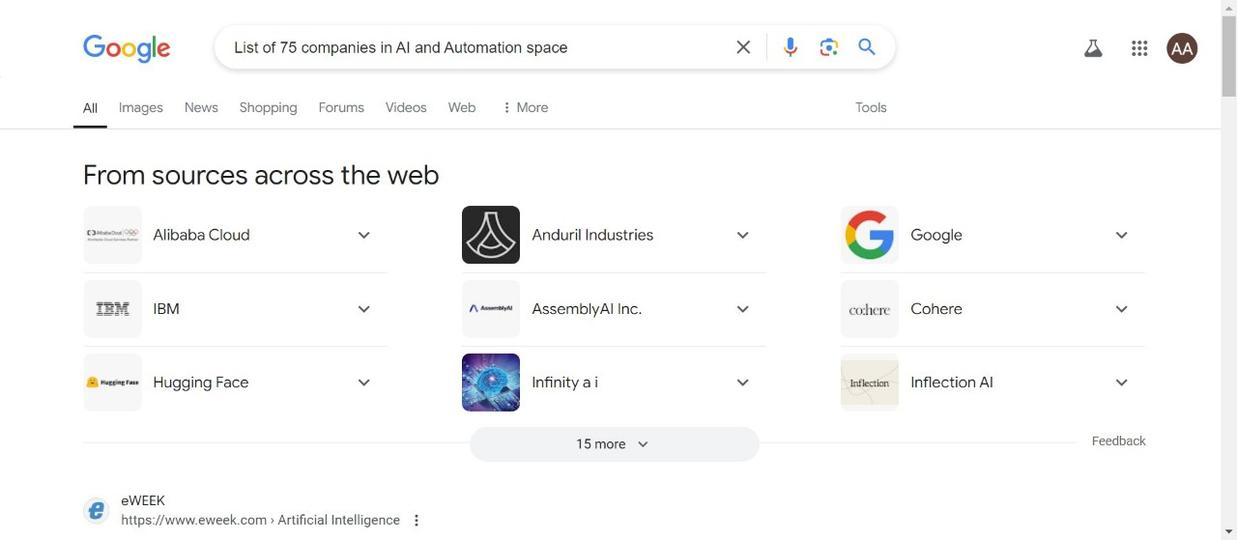 Task type: vqa. For each thing, say whether or not it's contained in the screenshot.
15 more items element
yes



Task type: locate. For each thing, give the bounding box(es) containing it.
list item
[[73, 85, 107, 128]]

None text field
[[121, 511, 400, 530], [267, 512, 400, 528], [121, 511, 400, 530], [267, 512, 400, 528]]

search by image image
[[818, 35, 841, 59]]

go to google home image
[[83, 35, 172, 64]]

None search field
[[60, 24, 915, 69]]

search by voice image
[[779, 35, 802, 59]]

search labs image
[[1082, 37, 1105, 60]]

list
[[73, 85, 556, 128]]



Task type: describe. For each thing, give the bounding box(es) containing it.
Search text field
[[234, 26, 720, 68]]

15 more items element
[[576, 436, 626, 452]]



